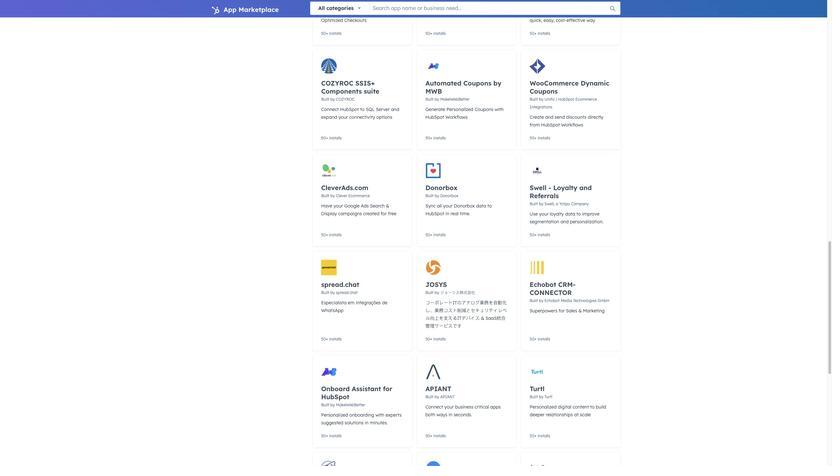 Task type: vqa. For each thing, say whether or not it's contained in the screenshot.
Create your first chatflow
no



Task type: locate. For each thing, give the bounding box(es) containing it.
components
[[321, 87, 362, 95]]

built inside "turtl built by turtl"
[[530, 395, 538, 400]]

& left saas統合
[[481, 316, 484, 322]]

workflows inside create and send discounts directly from hubspot workflows
[[561, 122, 583, 128]]

ecommerce up ads
[[348, 194, 370, 198]]

connect up quick,
[[530, 10, 547, 16]]

connectivity
[[349, 114, 375, 120]]

built down "mwb"
[[425, 97, 434, 102]]

& inside have your google ads search & display campaigns created for free
[[386, 203, 389, 209]]

1 vertical spatial in
[[449, 412, 452, 418]]

installs for woocommerce
[[538, 136, 550, 141]]

coupons inside generate personalized coupons with hubspot workflows
[[475, 107, 493, 112]]

0 horizontal spatial with
[[355, 10, 364, 16]]

hubspot down sync
[[425, 211, 444, 217]]

0 vertical spatial with
[[355, 10, 364, 16]]

connect your business critical apps both ways in seconds.
[[425, 405, 501, 418]]

sales inside 'maximize sales with conversion- optimized checkouts'
[[343, 10, 354, 16]]

connect up "expand"
[[321, 107, 339, 112]]

し、業務コスト削減とセキュリティレベ
[[425, 308, 507, 314]]

1 vertical spatial ecommerce
[[348, 194, 370, 198]]

0 vertical spatial for
[[381, 211, 387, 217]]

cozyroc down components
[[336, 97, 355, 102]]

your for apiant
[[444, 405, 454, 410]]

makewebbetter up generate personalized coupons with hubspot workflows
[[440, 97, 470, 102]]

0 vertical spatial sales
[[343, 10, 354, 16]]

to
[[456, 10, 462, 16]]

2 vertical spatial &
[[481, 316, 484, 322]]

hubspot inside the connect hubspot to sql server and expand your connectivity options
[[340, 107, 359, 112]]

sales up checkouts
[[343, 10, 354, 16]]

built up the superpowers
[[530, 299, 538, 303]]

50 + installs
[[321, 31, 342, 36], [425, 31, 446, 36], [530, 31, 550, 36], [321, 136, 342, 141], [425, 136, 446, 141], [530, 136, 550, 141], [321, 233, 342, 238], [425, 233, 446, 238], [530, 233, 550, 238], [321, 337, 342, 342], [425, 337, 446, 342], [530, 337, 550, 342], [321, 434, 342, 439], [425, 434, 446, 439], [530, 434, 550, 439]]

installs
[[329, 31, 342, 36], [433, 31, 446, 36], [538, 31, 550, 36], [329, 136, 342, 141], [433, 136, 446, 141], [538, 136, 550, 141], [329, 233, 342, 238], [433, 233, 446, 238], [538, 233, 550, 238], [329, 337, 342, 342], [433, 337, 446, 342], [538, 337, 550, 342], [329, 434, 342, 439], [433, 434, 446, 439], [538, 434, 550, 439]]

with inside personalized onboarding with experts suggested solutions in minutes.
[[375, 413, 384, 418]]

1 vertical spatial spread.chat
[[336, 290, 358, 295]]

server
[[376, 107, 390, 112]]

0 vertical spatial in
[[446, 211, 449, 217]]

hubspot down generate
[[425, 114, 444, 120]]

built up the especialista
[[321, 290, 329, 295]]

segmentation
[[530, 219, 559, 225]]

for inside have your google ads search & display campaigns created for free
[[381, 211, 387, 217]]

options
[[376, 114, 392, 120]]

a
[[556, 202, 558, 206]]

0 vertical spatial -
[[602, 10, 604, 16]]

connect for apiant
[[425, 405, 443, 410]]

cozyroc ssis+ components suite built by cozyroc
[[321, 79, 379, 102]]

your inside have your google ads search & display campaigns created for free
[[334, 203, 343, 209]]

built up use
[[530, 202, 538, 206]]

your up ways
[[444, 405, 454, 410]]

turtl up deeper at right bottom
[[530, 385, 545, 393]]

ssis+
[[355, 79, 375, 87]]

50 for woocommerce
[[530, 136, 534, 141]]

1 vertical spatial data
[[565, 211, 575, 217]]

your inside use your loyalty data to improve segmentation and personalization.
[[539, 211, 549, 217]]

optimized
[[321, 17, 343, 23]]

automated coupons by mwb built by makewebbetter
[[425, 79, 501, 102]]

installs for apiant
[[433, 434, 446, 439]]

dynamic
[[581, 79, 609, 87]]

0 horizontal spatial personalized
[[321, 413, 348, 418]]

2 vertical spatial connect
[[425, 405, 443, 410]]

50 + installs for turtl
[[530, 434, 550, 439]]

1 horizontal spatial with
[[375, 413, 384, 418]]

coupons for generate
[[475, 107, 493, 112]]

your right all
[[443, 203, 453, 209]]

1 vertical spatial -
[[548, 184, 551, 192]]

- left the
[[602, 10, 604, 16]]

content
[[573, 405, 589, 410]]

and left "send"
[[545, 114, 553, 120]]

integrations
[[530, 105, 552, 110]]

workflows down discounts
[[561, 122, 583, 128]]

in inside "connect your business critical apps both ways in seconds."
[[449, 412, 452, 418]]

connect whatsapp and hubspot - the quick, easy, cost-effective way
[[530, 10, 612, 23]]

1 horizontal spatial ecommerce
[[575, 97, 597, 102]]

& for echobot crm- connector
[[579, 308, 582, 314]]

to inside personalized digital content to build deeper relationships at scale
[[590, 405, 595, 410]]

your inside sync all your donorbox data to hubspot in real time.
[[443, 203, 453, 209]]

50 + installs for josys
[[425, 337, 446, 342]]

+
[[326, 31, 328, 36], [430, 31, 432, 36], [534, 31, 537, 36], [326, 136, 328, 141], [430, 136, 432, 141], [534, 136, 537, 141], [326, 233, 328, 238], [430, 233, 432, 238], [534, 233, 537, 238], [326, 337, 328, 342], [430, 337, 432, 342], [534, 337, 537, 342], [326, 434, 328, 439], [430, 434, 432, 439], [534, 434, 537, 439]]

0 horizontal spatial data
[[476, 203, 486, 209]]

coupons inside automated coupons by mwb built by makewebbetter
[[463, 79, 491, 87]]

data
[[476, 203, 486, 209], [565, 211, 575, 217]]

clients
[[477, 10, 496, 16]]

ecommerce
[[575, 97, 597, 102], [348, 194, 370, 198]]

- right "swell"
[[548, 184, 551, 192]]

hubspot inside generate personalized coupons with hubspot workflows
[[425, 114, 444, 120]]

donorbox inside sync all your donorbox data to hubspot in real time.
[[454, 203, 475, 209]]

personalized inside personalized digital content to build deeper relationships at scale
[[530, 405, 557, 410]]

installs for turtl
[[538, 434, 550, 439]]

built by spiffy
[[321, 0, 347, 5]]

personalized digital content to build deeper relationships at scale
[[530, 405, 606, 418]]

0 horizontal spatial whatsapp
[[321, 308, 344, 314]]

ジョーシス株式会社
[[440, 290, 475, 295]]

2 horizontal spatial &
[[579, 308, 582, 314]]

and
[[572, 10, 580, 16], [391, 107, 399, 112], [545, 114, 553, 120], [579, 184, 592, 192], [560, 219, 569, 225]]

built up sync
[[425, 194, 434, 198]]

spread.chat up the especialista
[[321, 281, 359, 289]]

0 vertical spatial apiant
[[425, 385, 451, 393]]

built down components
[[321, 97, 329, 102]]

with inside generate personalized coupons with hubspot workflows
[[495, 107, 504, 112]]

personalized up deeper at right bottom
[[530, 405, 557, 410]]

0 horizontal spatial -
[[548, 184, 551, 192]]

yotpo
[[559, 202, 570, 206]]

donorbox built by donorbox
[[425, 184, 458, 198]]

50 + installs for echobot
[[530, 337, 550, 342]]

connect
[[530, 10, 547, 16], [321, 107, 339, 112], [425, 405, 443, 410]]

hubspot up way
[[582, 10, 601, 16]]

personalized up suggested
[[321, 413, 348, 418]]

built up have
[[321, 194, 329, 198]]

0 vertical spatial spread.chat
[[321, 281, 359, 289]]

0 vertical spatial connect
[[530, 10, 547, 16]]

echobot down connector
[[545, 299, 560, 303]]

and up company
[[579, 184, 592, 192]]

50 for onboard
[[321, 434, 326, 439]]

to inside the connect hubspot to sql server and expand your connectivity options
[[360, 107, 365, 112]]

technologies
[[573, 299, 597, 303]]

makewebbetter for hubspot
[[336, 403, 365, 408]]

to
[[360, 107, 365, 112], [487, 203, 492, 209], [576, 211, 581, 217], [590, 405, 595, 410]]

1 horizontal spatial workflows
[[561, 122, 583, 128]]

1 vertical spatial with
[[495, 107, 504, 112]]

2 horizontal spatial personalized
[[530, 405, 557, 410]]

donorbox for sync
[[454, 203, 475, 209]]

1 horizontal spatial &
[[481, 316, 484, 322]]

have
[[321, 203, 332, 209]]

1 horizontal spatial personalized
[[446, 107, 473, 112]]

and inside connect whatsapp and hubspot - the quick, easy, cost-effective way
[[572, 10, 580, 16]]

0 horizontal spatial sales
[[343, 10, 354, 16]]

0 horizontal spatial makewebbetter
[[336, 403, 365, 408]]

1 horizontal spatial connect
[[425, 405, 443, 410]]

swell - loyalty and referrals built by swell, a yotpo company
[[530, 184, 592, 206]]

& inside the コーポレートitのアナログ業務を自動化 し、業務コスト削減とセキュリティレベ ル向上を支えるitデバイス & saas統合 管理サービスです
[[481, 316, 484, 322]]

spread.chat built by spread.chat
[[321, 281, 359, 295]]

sales down media
[[566, 308, 577, 314]]

campaigns
[[338, 211, 362, 217]]

by inside swell - loyalty and referrals built by swell, a yotpo company
[[539, 202, 543, 206]]

built up both
[[425, 395, 434, 400]]

1 horizontal spatial sales
[[566, 308, 577, 314]]

ads
[[361, 203, 369, 209]]

0 vertical spatial makewebbetter
[[440, 97, 470, 102]]

google
[[344, 203, 360, 209]]

+ for spread.chat
[[326, 337, 328, 342]]

personalized down automated coupons by mwb built by makewebbetter
[[446, 107, 473, 112]]

2 vertical spatial donorbox
[[454, 203, 475, 209]]

installs for onboard
[[329, 434, 342, 439]]

50
[[321, 31, 326, 36], [425, 31, 430, 36], [530, 31, 534, 36], [321, 136, 326, 141], [425, 136, 430, 141], [530, 136, 534, 141], [321, 233, 326, 238], [425, 233, 430, 238], [530, 233, 534, 238], [321, 337, 326, 342], [425, 337, 430, 342], [530, 337, 534, 342], [321, 434, 326, 439], [425, 434, 430, 439], [530, 434, 534, 439]]

hubspot down "send"
[[541, 122, 560, 128]]

50 for josys
[[425, 337, 430, 342]]

hubspot up connectivity
[[340, 107, 359, 112]]

whatsapp inside especialista em integrações de whatsapp
[[321, 308, 344, 314]]

built down josys
[[425, 290, 434, 295]]

personalized for onboard assistant for hubspot
[[321, 413, 348, 418]]

suite
[[364, 87, 379, 95]]

+ for cleverads.com
[[326, 233, 328, 238]]

built up simply.
[[425, 0, 434, 5]]

50 for cozyroc
[[321, 136, 326, 141]]

and down loyalty
[[560, 219, 569, 225]]

0 vertical spatial personalized
[[446, 107, 473, 112]]

0 horizontal spatial connect
[[321, 107, 339, 112]]

& down technologies
[[579, 308, 582, 314]]

1 vertical spatial whatsapp
[[321, 308, 344, 314]]

whatsapp
[[549, 10, 571, 16], [321, 308, 344, 314]]

for down media
[[559, 308, 565, 314]]

connect up both
[[425, 405, 443, 410]]

by inside "turtl built by turtl"
[[539, 395, 543, 400]]

+ for echobot
[[534, 337, 537, 342]]

0 horizontal spatial ecommerce
[[348, 194, 370, 198]]

business
[[455, 405, 473, 410]]

niswey
[[545, 0, 558, 5]]

talk
[[444, 10, 455, 16]]

2 vertical spatial personalized
[[321, 413, 348, 418]]

+ for josys
[[430, 337, 432, 342]]

connect for cozyroc ssis+ components suite
[[321, 107, 339, 112]]

in inside sync all your donorbox data to hubspot in real time.
[[446, 211, 449, 217]]

effective
[[567, 17, 585, 23]]

1 vertical spatial sales
[[566, 308, 577, 314]]

+ for cozyroc
[[326, 136, 328, 141]]

1 vertical spatial personalized
[[530, 405, 557, 410]]

ecommerce down dynamic in the top of the page
[[575, 97, 597, 102]]

cleverads.com
[[321, 184, 368, 192]]

for inside the onboard assistant for hubspot built by makewebbetter
[[383, 385, 392, 393]]

0 horizontal spatial workflows
[[446, 114, 468, 120]]

cozyroc
[[321, 79, 353, 87], [336, 97, 355, 102]]

connect inside connect whatsapp and hubspot - the quick, easy, cost-effective way
[[530, 10, 547, 16]]

1 vertical spatial turtl
[[545, 395, 552, 400]]

whatsapp down the especialista
[[321, 308, 344, 314]]

created
[[363, 211, 379, 217]]

1 vertical spatial donorbox
[[440, 194, 458, 198]]

especialista em integrações de whatsapp
[[321, 300, 387, 314]]

personalized inside personalized onboarding with experts suggested solutions in minutes.
[[321, 413, 348, 418]]

de
[[382, 300, 387, 306]]

data inside use your loyalty data to improve segmentation and personalization.
[[565, 211, 575, 217]]

your right "expand"
[[338, 114, 348, 120]]

coupons inside woocommerce  dynamic coupons built by unific | hubspot ecommerce integrations
[[530, 87, 558, 95]]

0 horizontal spatial &
[[386, 203, 389, 209]]

for
[[381, 211, 387, 217], [559, 308, 565, 314], [383, 385, 392, 393]]

echobot
[[530, 281, 556, 289], [545, 299, 560, 303]]

connect inside the connect hubspot to sql server and expand your connectivity options
[[321, 107, 339, 112]]

spread.chat up em
[[336, 290, 358, 295]]

1 vertical spatial connect
[[321, 107, 339, 112]]

and right server
[[391, 107, 399, 112]]

installs for cleverads.com
[[329, 233, 342, 238]]

coupons for woocommerce
[[530, 87, 558, 95]]

for right assistant
[[383, 385, 392, 393]]

your up segmentation
[[539, 211, 549, 217]]

built inside echobot crm- connector built by echobot media technologies gmbh
[[530, 299, 538, 303]]

2 vertical spatial in
[[365, 420, 369, 426]]

with for conversion-
[[355, 10, 364, 16]]

0 vertical spatial cozyroc
[[321, 79, 353, 87]]

built up integrations
[[530, 97, 538, 102]]

echobot left 'crm-'
[[530, 281, 556, 289]]

personalization.
[[570, 219, 604, 225]]

hubspot up suggested
[[321, 393, 349, 401]]

and up the effective at the top of the page
[[572, 10, 580, 16]]

& up free
[[386, 203, 389, 209]]

by
[[330, 0, 335, 5], [435, 0, 439, 5], [539, 0, 543, 5], [493, 79, 501, 87], [330, 97, 335, 102], [435, 97, 439, 102], [539, 97, 543, 102], [330, 194, 335, 198], [435, 194, 439, 198], [539, 202, 543, 206], [330, 290, 335, 295], [435, 290, 439, 295], [539, 299, 543, 303], [435, 395, 439, 400], [539, 395, 543, 400], [330, 403, 335, 408]]

2 vertical spatial with
[[375, 413, 384, 418]]

0 vertical spatial workflows
[[446, 114, 468, 120]]

your down clever
[[334, 203, 343, 209]]

hubspot
[[582, 10, 601, 16], [558, 97, 574, 102], [340, 107, 359, 112], [425, 114, 444, 120], [541, 122, 560, 128], [425, 211, 444, 217], [321, 393, 349, 401]]

onboard assistant for hubspot built by makewebbetter
[[321, 385, 392, 408]]

50 + installs for automated
[[425, 136, 446, 141]]

0 vertical spatial data
[[476, 203, 486, 209]]

built inside the onboard assistant for hubspot built by makewebbetter
[[321, 403, 329, 408]]

ル向上を支えるitデバイス
[[425, 316, 480, 322]]

50 + installs for woocommerce
[[530, 136, 550, 141]]

1 horizontal spatial whatsapp
[[549, 10, 571, 16]]

connect inside "connect your business critical apps both ways in seconds."
[[425, 405, 443, 410]]

built inside swell - loyalty and referrals built by swell, a yotpo company
[[530, 202, 538, 206]]

in down onboarding
[[365, 420, 369, 426]]

conversion-
[[365, 10, 391, 16]]

coupons
[[463, 79, 491, 87], [530, 87, 558, 95], [475, 107, 493, 112]]

free
[[388, 211, 396, 217]]

built inside donorbox built by donorbox
[[425, 194, 434, 198]]

hubspot right |
[[558, 97, 574, 102]]

spread.chat inside spread.chat built by spread.chat
[[336, 290, 358, 295]]

personalized
[[446, 107, 473, 112], [530, 405, 557, 410], [321, 413, 348, 418]]

turtl up relationships
[[545, 395, 552, 400]]

+ for apiant
[[430, 434, 432, 439]]

all categories button
[[310, 2, 369, 15]]

1 horizontal spatial data
[[565, 211, 575, 217]]

50 for spread.chat
[[321, 337, 326, 342]]

apiant
[[425, 385, 451, 393], [440, 395, 455, 400]]

installs for donorbox
[[433, 233, 446, 238]]

built left "niswey"
[[530, 0, 538, 5]]

+ for swell
[[534, 233, 537, 238]]

built up deeper at right bottom
[[530, 395, 538, 400]]

your inside "connect your business critical apps both ways in seconds."
[[444, 405, 454, 410]]

1 vertical spatial cozyroc
[[336, 97, 355, 102]]

scale
[[580, 412, 591, 418]]

50 + installs for spread.chat
[[321, 337, 342, 342]]

and inside swell - loyalty and referrals built by swell, a yotpo company
[[579, 184, 592, 192]]

whatsapp up cost-
[[549, 10, 571, 16]]

50 + installs for onboard
[[321, 434, 342, 439]]

1 vertical spatial &
[[579, 308, 582, 314]]

personalized inside generate personalized coupons with hubspot workflows
[[446, 107, 473, 112]]

makewebbetter up onboarding
[[336, 403, 365, 408]]

2 horizontal spatial with
[[495, 107, 504, 112]]

to inside sync all your donorbox data to hubspot in real time.
[[487, 203, 492, 209]]

solutions
[[345, 420, 364, 426]]

with inside 'maximize sales with conversion- optimized checkouts'
[[355, 10, 364, 16]]

woocommerce
[[530, 79, 579, 87]]

turtl
[[530, 385, 545, 393], [545, 395, 552, 400]]

0 vertical spatial &
[[386, 203, 389, 209]]

makewebbetter inside automated coupons by mwb built by makewebbetter
[[440, 97, 470, 102]]

built down onboard
[[321, 403, 329, 408]]

1 vertical spatial makewebbetter
[[336, 403, 365, 408]]

in right ways
[[449, 412, 452, 418]]

for left free
[[381, 211, 387, 217]]

send
[[555, 114, 565, 120]]

0 vertical spatial ecommerce
[[575, 97, 597, 102]]

your inside the connect hubspot to sql server and expand your connectivity options
[[338, 114, 348, 120]]

and inside use your loyalty data to improve segmentation and personalization.
[[560, 219, 569, 225]]

in left real
[[446, 211, 449, 217]]

1 horizontal spatial makewebbetter
[[440, 97, 470, 102]]

0 vertical spatial whatsapp
[[549, 10, 571, 16]]

turtl built by turtl
[[530, 385, 552, 400]]

1 horizontal spatial -
[[602, 10, 604, 16]]

cozyroc left ssis+
[[321, 79, 353, 87]]

&
[[386, 203, 389, 209], [579, 308, 582, 314], [481, 316, 484, 322]]

by inside cleverads.com built by clever ecommerce
[[330, 194, 335, 198]]

1 vertical spatial workflows
[[561, 122, 583, 128]]

workflows down automated coupons by mwb built by makewebbetter
[[446, 114, 468, 120]]

automated
[[425, 79, 461, 87]]

whatsapp inside connect whatsapp and hubspot - the quick, easy, cost-effective way
[[549, 10, 571, 16]]

2 horizontal spatial connect
[[530, 10, 547, 16]]

makewebbetter inside the onboard assistant for hubspot built by makewebbetter
[[336, 403, 365, 408]]

swell
[[530, 184, 547, 192]]

2 vertical spatial for
[[383, 385, 392, 393]]



Task type: describe. For each thing, give the bounding box(es) containing it.
gmbh
[[598, 299, 609, 303]]

+ for woocommerce
[[534, 136, 537, 141]]

コーポレートitのアナログ業務を自動化 し、業務コスト削減とセキュリティレベ ル向上を支えるitデバイス & saas統合 管理サービスです
[[425, 300, 507, 329]]

especialista
[[321, 300, 347, 306]]

maximize
[[321, 10, 341, 16]]

personalized for turtl
[[530, 405, 557, 410]]

ways
[[437, 412, 447, 418]]

marketplace
[[238, 5, 279, 14]]

50 + installs for cozyroc
[[321, 136, 342, 141]]

onboarding
[[349, 413, 374, 418]]

unific
[[545, 97, 555, 102]]

the
[[605, 10, 612, 16]]

50 for echobot
[[530, 337, 534, 342]]

built inside cleverads.com built by clever ecommerce
[[321, 194, 329, 198]]

loyalty
[[550, 211, 564, 217]]

workflows inside generate personalized coupons with hubspot workflows
[[446, 114, 468, 120]]

1 vertical spatial echobot
[[545, 299, 560, 303]]

your
[[463, 10, 476, 16]]

hubspot inside sync all your donorbox data to hubspot in real time.
[[425, 211, 444, 217]]

built inside spread.chat built by spread.chat
[[321, 290, 329, 295]]

sync all your donorbox data to hubspot in real time.
[[425, 203, 492, 217]]

built inside automated coupons by mwb built by makewebbetter
[[425, 97, 434, 102]]

your for swell - loyalty and referrals
[[539, 211, 549, 217]]

saas統合
[[485, 316, 506, 322]]

built up maximize
[[321, 0, 329, 5]]

hubspot inside woocommerce  dynamic coupons built by unific | hubspot ecommerce integrations
[[558, 97, 574, 102]]

1 vertical spatial apiant
[[440, 395, 455, 400]]

with for experts
[[375, 413, 384, 418]]

|
[[556, 97, 557, 102]]

0 vertical spatial turtl
[[530, 385, 545, 393]]

woocommerce  dynamic coupons built by unific | hubspot ecommerce integrations
[[530, 79, 609, 110]]

suggested
[[321, 420, 343, 426]]

0 vertical spatial echobot
[[530, 281, 556, 289]]

by inside josys built by ジョーシス株式会社
[[435, 290, 439, 295]]

built by niswey
[[530, 0, 558, 5]]

- inside swell - loyalty and referrals built by swell, a yotpo company
[[548, 184, 551, 192]]

50 for donorbox
[[425, 233, 430, 238]]

simply. talk to your clients
[[425, 10, 496, 16]]

referrals
[[530, 192, 559, 200]]

built inside apiant built by apiant
[[425, 395, 434, 400]]

+ for donorbox
[[430, 233, 432, 238]]

built inside cozyroc ssis+ components suite built by cozyroc
[[321, 97, 329, 102]]

connector
[[530, 289, 572, 297]]

digital
[[558, 405, 571, 410]]

コーポレートitのアナログ業務を自動化
[[425, 300, 507, 306]]

50 + installs for apiant
[[425, 434, 446, 439]]

discounts
[[566, 114, 587, 120]]

50 + installs for donorbox
[[425, 233, 446, 238]]

ecommerce inside woocommerce  dynamic coupons built by unific | hubspot ecommerce integrations
[[575, 97, 597, 102]]

your for cleverads.com
[[334, 203, 343, 209]]

hubspot inside the onboard assistant for hubspot built by makewebbetter
[[321, 393, 349, 401]]

from
[[530, 122, 540, 128]]

by inside donorbox built by donorbox
[[435, 194, 439, 198]]

all categories
[[318, 5, 354, 11]]

0 vertical spatial donorbox
[[425, 184, 457, 192]]

installs for josys
[[433, 337, 446, 342]]

+ for turtl
[[534, 434, 537, 439]]

50 + installs for swell
[[530, 233, 550, 238]]

sql
[[366, 107, 375, 112]]

categories
[[326, 5, 354, 11]]

connect hubspot to sql server and expand your connectivity options
[[321, 107, 399, 120]]

app marketplace
[[224, 5, 279, 14]]

swell,
[[545, 202, 555, 206]]

installs for spread.chat
[[329, 337, 342, 342]]

superpowers
[[530, 308, 557, 314]]

josys
[[425, 281, 447, 289]]

50 + installs for cleverads.com
[[321, 233, 342, 238]]

1 vertical spatial for
[[559, 308, 565, 314]]

installs for cozyroc
[[329, 136, 342, 141]]

built by ziwo
[[425, 0, 451, 5]]

built inside josys built by ジョーシス株式会社
[[425, 290, 434, 295]]

50 for automated
[[425, 136, 430, 141]]

real
[[451, 211, 459, 217]]

directly
[[588, 114, 603, 120]]

apiant built by apiant
[[425, 385, 455, 400]]

by inside spread.chat built by spread.chat
[[330, 290, 335, 295]]

company
[[571, 202, 589, 206]]

generate personalized coupons with hubspot workflows
[[425, 107, 504, 120]]

expand
[[321, 114, 337, 120]]

at
[[574, 412, 579, 418]]

quick,
[[530, 17, 542, 23]]

personalized onboarding with experts suggested solutions in minutes.
[[321, 413, 402, 426]]

makewebbetter for mwb
[[440, 97, 470, 102]]

spiffy
[[336, 0, 347, 5]]

sync
[[425, 203, 436, 209]]

to inside use your loyalty data to improve segmentation and personalization.
[[576, 211, 581, 217]]

apps
[[490, 405, 501, 410]]

50 for turtl
[[530, 434, 534, 439]]

search
[[370, 203, 385, 209]]

by inside cozyroc ssis+ components suite built by cozyroc
[[330, 97, 335, 102]]

clever
[[336, 194, 347, 198]]

build
[[596, 405, 606, 410]]

deeper
[[530, 412, 545, 418]]

simply.
[[425, 10, 442, 16]]

by inside echobot crm- connector built by echobot media technologies gmbh
[[539, 299, 543, 303]]

by inside woocommerce  dynamic coupons built by unific | hubspot ecommerce integrations
[[539, 97, 543, 102]]

installs for automated
[[433, 136, 446, 141]]

easy,
[[544, 17, 555, 23]]

josys built by ジョーシス株式会社
[[425, 281, 475, 295]]

generate
[[425, 107, 445, 112]]

all
[[437, 203, 442, 209]]

and inside the connect hubspot to sql server and expand your connectivity options
[[391, 107, 399, 112]]

hubspot inside connect whatsapp and hubspot - the quick, easy, cost-effective way
[[582, 10, 601, 16]]

integrações
[[356, 300, 381, 306]]

installs for echobot
[[538, 337, 550, 342]]

in for donorbox
[[446, 211, 449, 217]]

critical
[[475, 405, 489, 410]]

in for apiant
[[449, 412, 452, 418]]

assistant
[[352, 385, 381, 393]]

way
[[586, 17, 595, 23]]

experts
[[386, 413, 402, 418]]

echobot crm- connector built by echobot media technologies gmbh
[[530, 281, 609, 303]]

built inside woocommerce  dynamic coupons built by unific | hubspot ecommerce integrations
[[530, 97, 538, 102]]

mwb
[[425, 87, 442, 95]]

installs for swell
[[538, 233, 550, 238]]

seconds.
[[454, 412, 472, 418]]

data inside sync all your donorbox data to hubspot in real time.
[[476, 203, 486, 209]]

Search app name or business need... search field
[[369, 2, 620, 15]]

50 for swell
[[530, 233, 534, 238]]

hubspot inside create and send discounts directly from hubspot workflows
[[541, 122, 560, 128]]

media
[[561, 299, 572, 303]]

- inside connect whatsapp and hubspot - the quick, easy, cost-effective way
[[602, 10, 604, 16]]

ecommerce inside cleverads.com built by clever ecommerce
[[348, 194, 370, 198]]

and inside create and send discounts directly from hubspot workflows
[[545, 114, 553, 120]]

crm-
[[558, 281, 576, 289]]

& for josys
[[481, 316, 484, 322]]

display
[[321, 211, 337, 217]]

time.
[[460, 211, 470, 217]]

em
[[348, 300, 355, 306]]

in inside personalized onboarding with experts suggested solutions in minutes.
[[365, 420, 369, 426]]

by inside apiant built by apiant
[[435, 395, 439, 400]]

50 for cleverads.com
[[321, 233, 326, 238]]

by inside the onboard assistant for hubspot built by makewebbetter
[[330, 403, 335, 408]]

+ for onboard
[[326, 434, 328, 439]]

cleverads.com built by clever ecommerce
[[321, 184, 370, 198]]

app
[[224, 5, 237, 14]]

ziwo
[[440, 0, 451, 5]]

donorbox for donorbox
[[440, 194, 458, 198]]

onboard
[[321, 385, 350, 393]]

+ for automated
[[430, 136, 432, 141]]

50 for apiant
[[425, 434, 430, 439]]

all
[[318, 5, 325, 11]]



